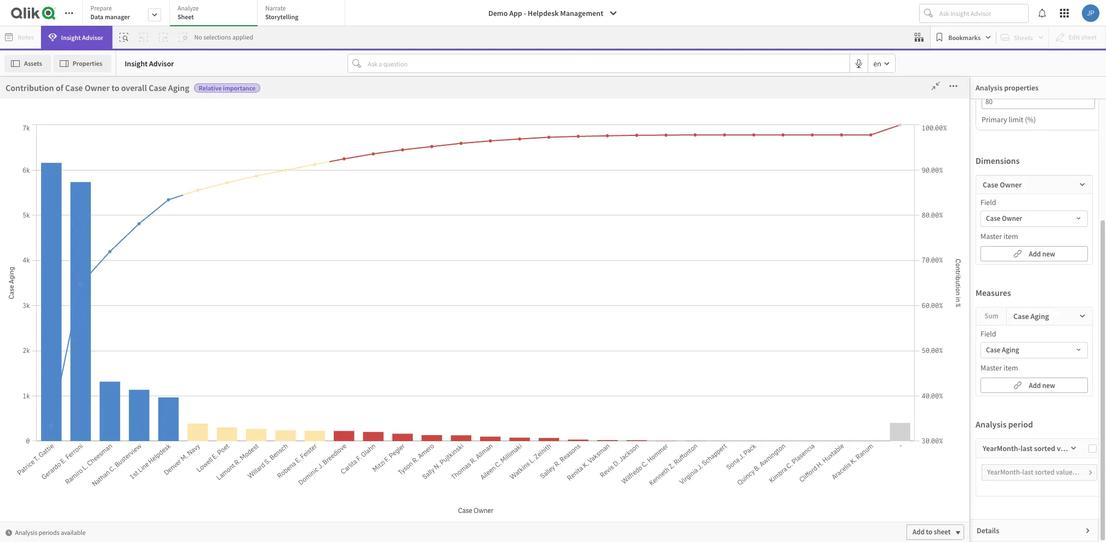 Task type: vqa. For each thing, say whether or not it's contained in the screenshot.
Case Owner menu item
yes



Task type: locate. For each thing, give the bounding box(es) containing it.
0 horizontal spatial relative
[[199, 84, 222, 92]]

contribution up fields
[[5, 82, 54, 93]]

mutual
[[189, 438, 215, 449], [318, 440, 338, 448]]

dependency
[[217, 438, 263, 449]]

case owner for arrow down icon
[[986, 214, 1023, 223]]

0 vertical spatial values
[[1057, 444, 1079, 453]]

1 horizontal spatial insight advisor
[[125, 58, 174, 68]]

2 master items button from the left
[[1, 112, 56, 147]]

case owner inside menu item
[[62, 302, 100, 312]]

properties
[[1005, 83, 1039, 93]]

small image for case aging
[[1080, 313, 1086, 320]]

0 vertical spatial insight
[[61, 33, 81, 41]]

case aging up case closed date
[[62, 171, 97, 181]]

2 master item from the top
[[981, 363, 1019, 373]]

analyze
[[178, 4, 199, 12]]

1 horizontal spatial by
[[509, 163, 519, 174]]

1 true from the top
[[711, 299, 725, 309]]

overall for exit full screen image
[[121, 82, 147, 93]]

3 true from the top
[[711, 388, 725, 397]]

priority for 142
[[523, 76, 596, 106]]

contribution of case owner to overall case aging for full screen image
[[189, 168, 373, 179]]

1 horizontal spatial mutual
[[318, 440, 338, 448]]

insight advisor down smart search image
[[125, 58, 174, 68]]

add
[[1029, 249, 1041, 259], [1029, 381, 1041, 390], [887, 399, 899, 408], [913, 528, 925, 537]]

0 vertical spatial case owner
[[983, 180, 1022, 190]]

available
[[61, 528, 86, 537]]

0 horizontal spatial more image
[[399, 167, 417, 178]]

0 vertical spatial insight advisor
[[61, 33, 103, 41]]

0 vertical spatial case is closed
[[711, 212, 734, 230]]

case aging button up case closed date 'button'
[[56, 171, 135, 181]]

values left values (table)
[[708, 168, 733, 179]]

grid inside application
[[709, 209, 940, 437]]

type right record
[[103, 346, 118, 356]]

0 vertical spatial add new
[[1029, 249, 1056, 259]]

3 0 from the top
[[929, 299, 933, 309]]

case closed date button
[[56, 193, 135, 203]]

case inside case aging menu item
[[62, 171, 77, 181]]

of for exit full screen image
[[56, 82, 63, 93]]

of left high
[[123, 174, 130, 185]]

case owner
[[983, 180, 1022, 190], [986, 214, 1023, 223], [62, 302, 100, 312]]

0 vertical spatial timetable
[[79, 368, 111, 378]]

wilfredo c. hommer
[[771, 350, 834, 359]]

timetable up case timetable rank
[[79, 368, 111, 378]]

true for wilfredo c. hommer
[[711, 350, 725, 359]]

casenumber menu item
[[56, 428, 157, 450]]

analyze sheet
[[178, 4, 199, 21]]

time right "over"
[[121, 423, 140, 435]]

rank
[[113, 390, 129, 400]]

sheet
[[908, 399, 925, 408], [934, 528, 951, 537]]

case is closed down case duration time
[[62, 280, 107, 290]]

2 vertical spatial analysis
[[15, 528, 37, 537]]

case count menu item
[[56, 209, 157, 231]]

small image for yearmonth-last sorted values
[[1071, 445, 1078, 452]]

timetable inside case timetable menu item
[[79, 368, 111, 378]]

date inside case created date menu item
[[105, 237, 120, 246]]

1 horizontal spatial importance
[[341, 170, 373, 178]]

2 link image from the top
[[1014, 379, 1022, 392]]

demo app - helpdesk management
[[489, 8, 604, 18]]

analysis left periods
[[15, 528, 37, 537]]

case record type menu item
[[56, 341, 157, 362]]

1 vertical spatial values
[[1056, 468, 1076, 477]]

exit full screen image
[[928, 81, 945, 92]]

case owner for small image related to case owner
[[983, 180, 1022, 190]]

link image
[[1014, 247, 1022, 260], [1014, 379, 1022, 392]]

closed up the count
[[79, 193, 101, 203]]

1 vertical spatial sheet
[[934, 528, 951, 537]]

date down cases open/closed
[[76, 478, 91, 488]]

link image for case aging
[[1014, 379, 1022, 392]]

relative importance left full screen image
[[316, 170, 373, 178]]

priority inside high priority cases 72
[[142, 76, 215, 106]]

1 horizontal spatial insight
[[125, 58, 148, 68]]

1 vertical spatial case aging button
[[982, 343, 1088, 358]]

case record type
[[62, 346, 118, 356]]

values left (date)
[[1056, 468, 1076, 477]]

1 item from the top
[[1004, 231, 1019, 241]]

case_date_key
[[62, 412, 112, 422]]

1 vertical spatial case is closed
[[62, 280, 107, 290]]

importance left full screen image
[[341, 170, 373, 178]]

0 vertical spatial relative importance
[[199, 84, 256, 92]]

1 master item from the top
[[981, 231, 1019, 241]]

grid
[[709, 209, 940, 437]]

overall
[[121, 82, 147, 93], [304, 168, 330, 179]]

-
[[524, 8, 526, 18]]

2 add new from the top
[[1029, 381, 1056, 390]]

true
[[711, 299, 725, 309], [711, 350, 725, 359], [711, 388, 725, 397]]

cancel button
[[921, 86, 961, 103]]

application
[[0, 0, 1107, 542]]

is up totals element in the right of the page
[[728, 212, 734, 221]]

0 vertical spatial case owner button
[[982, 211, 1088, 226]]

case_date_key menu item
[[56, 406, 157, 428]]

date down number
[[102, 193, 117, 203]]

insight advisor down data
[[61, 33, 103, 41]]

2 vertical spatial case owner
[[62, 302, 100, 312]]

1 horizontal spatial contribution
[[189, 168, 237, 179]]

closed down case duration time button
[[86, 280, 107, 290]]

medium
[[439, 76, 519, 106]]

cases down the deselect field image
[[484, 163, 508, 174]]

contribution of case owner to overall case aging for exit full screen image
[[5, 82, 190, 93]]

employee status menu item
[[56, 516, 157, 538]]

1 vertical spatial item
[[1004, 363, 1019, 373]]

0 horizontal spatial overall
[[121, 82, 147, 93]]

cases down casenumber at the bottom left of the page
[[62, 456, 80, 466]]

6 0 from the top
[[929, 388, 933, 397]]

represents
[[53, 174, 91, 185]]

0 horizontal spatial of
[[56, 82, 63, 93]]

timetable inside case timetable rank menu item
[[79, 390, 111, 400]]

cases left vs
[[29, 163, 52, 174]]

2 timetable from the top
[[79, 390, 111, 400]]

advisor down data
[[82, 33, 103, 41]]

2 vertical spatial true
[[711, 388, 725, 397]]

1 vertical spatial contribution
[[189, 168, 237, 179]]

status
[[95, 522, 116, 532]]

0 vertical spatial type
[[553, 163, 571, 174]]

grid containing case is closed
[[709, 209, 940, 437]]

storytelling
[[265, 13, 299, 21]]

1 add new from the top
[[1029, 249, 1056, 259]]

0 vertical spatial importance
[[223, 84, 256, 92]]

open cases vs duration * bubble size represents number of high priority open cases
[[5, 163, 218, 185]]

cases open/closed
[[62, 456, 124, 466]]

case_date_key button
[[56, 412, 135, 422]]

date menu item
[[56, 472, 157, 494]]

assets button
[[4, 55, 51, 72]]

case is closed
[[711, 212, 734, 230], [62, 280, 107, 290]]

and
[[342, 438, 356, 449]]

1 horizontal spatial overall
[[304, 168, 330, 179]]

(table)
[[762, 170, 780, 178]]

true for lowell e. poet
[[711, 388, 725, 397]]

of
[[56, 82, 63, 93], [239, 168, 246, 179], [123, 174, 130, 185]]

duration
[[65, 163, 100, 174], [79, 259, 107, 268]]

field down dimensions
[[981, 197, 997, 207]]

field
[[981, 197, 997, 207], [981, 329, 997, 339]]

measures
[[976, 287, 1012, 298]]

link image for case owner
[[1014, 247, 1022, 260]]

0 vertical spatial duration
[[65, 163, 100, 174]]

open for open & resolved cases over time
[[5, 423, 27, 435]]

1 horizontal spatial advisor
[[149, 58, 174, 68]]

0 horizontal spatial values
[[708, 168, 733, 179]]

values for yearmonth-last sorted values (date)
[[1056, 468, 1076, 477]]

relative importance for full screen image
[[316, 170, 373, 178]]

yearmonth- for yearmonth-last sorted values (date)
[[988, 468, 1023, 477]]

add new button
[[981, 246, 1088, 262], [981, 378, 1088, 393]]

is down the 142
[[521, 168, 528, 179]]

0 vertical spatial master item
[[981, 231, 1019, 241]]

case aging by case is closed
[[448, 168, 555, 179]]

periods
[[39, 528, 60, 537]]

tab list
[[82, 0, 349, 27]]

case duration time
[[62, 259, 124, 268]]

last for yearmonth-last sorted values
[[1021, 444, 1033, 453]]

last down period
[[1021, 444, 1033, 453]]

items down fields
[[31, 133, 46, 141]]

2 vertical spatial date
[[76, 478, 91, 488]]

yearmonth- down yearmonth-last sorted values
[[988, 468, 1023, 477]]

cases down "applied"
[[219, 76, 278, 106]]

0 vertical spatial contribution
[[5, 82, 54, 93]]

2 0 from the top
[[929, 262, 933, 271]]

0 horizontal spatial mutual
[[189, 438, 215, 449]]

master item for case owner
[[981, 231, 1019, 241]]

small image up arrow down image
[[1080, 313, 1086, 320]]

is down case duration time
[[79, 280, 84, 290]]

0 vertical spatial more image
[[945, 81, 963, 92]]

timetable for case timetable
[[79, 368, 111, 378]]

2 horizontal spatial is
[[728, 212, 734, 221]]

analysis period
[[976, 419, 1033, 430]]

selected
[[358, 438, 390, 449]]

0 vertical spatial add new button
[[981, 246, 1088, 262]]

owner
[[85, 82, 110, 93], [268, 168, 293, 179], [1000, 180, 1022, 190], [1002, 214, 1023, 223], [79, 302, 100, 312], [79, 324, 100, 334]]

last down yearmonth-last sorted values
[[1023, 468, 1034, 477]]

case inside case created date menu item
[[62, 237, 77, 246]]

2 vertical spatial master
[[981, 363, 1002, 373]]

1 vertical spatial analysis
[[976, 419, 1007, 430]]

small image
[[1080, 182, 1086, 188], [1080, 313, 1086, 320], [1071, 445, 1078, 452], [5, 529, 12, 536]]

2 horizontal spatial of
[[239, 168, 246, 179]]

1 vertical spatial relative
[[316, 170, 339, 178]]

yearmonth- down analysis period
[[983, 444, 1021, 453]]

low
[[822, 76, 864, 106]]

type inside menu item
[[103, 346, 118, 356]]

insight up properties button
[[61, 33, 81, 41]]

1 vertical spatial field
[[981, 329, 997, 339]]

application containing 72
[[0, 0, 1107, 542]]

timetable
[[79, 368, 111, 378], [79, 390, 111, 400]]

analysis up primary
[[976, 83, 1003, 93]]

analysis left period
[[976, 419, 1007, 430]]

values
[[708, 168, 733, 179], [742, 170, 760, 178]]

sorted
[[1035, 444, 1056, 453], [1035, 468, 1055, 477]]

mutual left and
[[318, 440, 338, 448]]

0 horizontal spatial importance
[[223, 84, 256, 92]]

case aging button inside menu item
[[56, 171, 135, 181]]

importance for exit full screen image
[[223, 84, 256, 92]]

totals element
[[709, 233, 769, 248]]

1 vertical spatial advisor
[[149, 58, 174, 68]]

0 horizontal spatial sheet
[[908, 399, 925, 408]]

0 vertical spatial case aging button
[[56, 171, 135, 181]]

field for case aging
[[981, 329, 997, 339]]

values left (table)
[[742, 170, 760, 178]]

aging inside menu item
[[79, 171, 97, 181]]

0 vertical spatial relative
[[199, 84, 222, 92]]

case timetable menu item
[[56, 362, 157, 384]]

1 horizontal spatial relative importance
[[316, 170, 373, 178]]

0 horizontal spatial advisor
[[82, 33, 103, 41]]

1 vertical spatial last
[[1023, 468, 1034, 477]]

1 horizontal spatial more image
[[945, 81, 963, 92]]

true for lamont r. modest
[[711, 299, 725, 309]]

more image
[[945, 81, 963, 92], [399, 167, 417, 178]]

small image up arrow down icon
[[1080, 182, 1086, 188]]

date for case closed date
[[102, 193, 117, 203]]

new for owner
[[1043, 249, 1056, 259]]

case aging down sum button at the right of page
[[986, 345, 1020, 355]]

open inside open cases vs duration * bubble size represents number of high priority open cases
[[5, 163, 27, 174]]

priority inside low priority cases 203
[[869, 76, 941, 106]]

date right created
[[105, 237, 120, 246]]

case inside case timetable menu item
[[62, 368, 77, 378]]

2 vertical spatial is
[[79, 280, 84, 290]]

5 0 from the top
[[929, 350, 933, 359]]

0 horizontal spatial contribution
[[5, 82, 54, 93]]

1 vertical spatial sorted
[[1035, 468, 1055, 477]]

narrate storytelling
[[265, 4, 299, 21]]

totals not applicable for this column element
[[769, 233, 865, 248]]

small image up "yearmonth-last sorted values (date)"
[[1071, 445, 1078, 452]]

1 vertical spatial master item
[[981, 363, 1019, 373]]

case closed date menu item
[[56, 187, 157, 209]]

priority
[[149, 174, 176, 185]]

1 horizontal spatial relative
[[316, 170, 339, 178]]

small image
[[1088, 466, 1095, 479], [1085, 528, 1092, 534]]

duration down created
[[79, 259, 107, 268]]

by for priority
[[509, 163, 519, 174]]

1 timetable from the top
[[79, 368, 111, 378]]

0 horizontal spatial case owner button
[[56, 302, 135, 312]]

mutual information
[[318, 440, 373, 448]]

importance down "applied"
[[223, 84, 256, 92]]

created
[[79, 237, 104, 246]]

master for case owner
[[981, 231, 1002, 241]]

duration right vs
[[65, 163, 100, 174]]

details
[[977, 526, 1000, 536]]

1 vertical spatial link image
[[1014, 379, 1022, 392]]

case count button
[[56, 215, 135, 225]]

date button
[[56, 478, 135, 488]]

1 new from the top
[[1043, 249, 1056, 259]]

add new for case owner
[[1029, 249, 1056, 259]]

closed up totals element in the right of the page
[[711, 220, 733, 230]]

case created date menu item
[[56, 231, 157, 253]]

0 vertical spatial time
[[108, 259, 124, 268]]

1 vertical spatial true
[[711, 350, 725, 359]]

is
[[521, 168, 528, 179], [728, 212, 734, 221], [79, 280, 84, 290]]

of right cases
[[239, 168, 246, 179]]

0 vertical spatial item
[[1004, 231, 1019, 241]]

cases down case_date_key in the bottom of the page
[[74, 423, 98, 435]]

1 master items button from the left
[[0, 112, 56, 147]]

relative for full screen image
[[316, 170, 339, 178]]

1 vertical spatial new
[[1043, 381, 1056, 390]]

1 vertical spatial case owner button
[[56, 302, 135, 312]]

2 add new button from the top
[[981, 378, 1088, 393]]

mutual left dependency
[[189, 438, 215, 449]]

helpdesk
[[528, 8, 559, 18]]

case owner button
[[982, 211, 1088, 226], [56, 302, 135, 312]]

add new
[[1029, 249, 1056, 259], [1029, 381, 1056, 390]]

master items button
[[0, 112, 56, 147], [1, 112, 56, 147]]

0 vertical spatial last
[[1021, 444, 1033, 453]]

analysis
[[976, 83, 1003, 93], [976, 419, 1007, 430], [15, 528, 37, 537]]

relative
[[199, 84, 222, 92], [316, 170, 339, 178]]

contribution down 72
[[189, 168, 237, 179]]

case is closed up totals element in the right of the page
[[711, 212, 734, 230]]

auto-
[[174, 89, 194, 100]]

smart search image
[[120, 33, 129, 42]]

over
[[100, 423, 119, 435]]

1 vertical spatial small image
[[1085, 528, 1092, 534]]

insight
[[61, 33, 81, 41], [125, 58, 148, 68]]

high priority cases 72
[[92, 76, 278, 157]]

2 true from the top
[[711, 350, 725, 359]]

case aging menu item
[[56, 165, 157, 187]]

1 vertical spatial add to sheet button
[[907, 525, 965, 540]]

sorted down yearmonth-last sorted values
[[1035, 468, 1055, 477]]

1 horizontal spatial case is closed
[[711, 212, 734, 230]]

0
[[929, 249, 933, 258], [929, 262, 933, 271], [929, 299, 933, 309], [929, 337, 933, 347], [929, 350, 933, 359], [929, 388, 933, 397]]

selections
[[204, 33, 231, 41]]

1 vertical spatial case owner
[[986, 214, 1023, 223]]

relative importance right auto-
[[199, 84, 256, 92]]

menu
[[56, 121, 165, 542]]

sorted up "yearmonth-last sorted values (date)"
[[1035, 444, 1056, 453]]

open for open cases vs duration * bubble size represents number of high priority open cases
[[5, 163, 27, 174]]

items right selected
[[391, 438, 412, 449]]

case created date button
[[56, 237, 135, 246]]

date inside case closed date menu item
[[102, 193, 117, 203]]

values for values
[[708, 168, 733, 179]]

field down sum button at the right of page
[[981, 329, 997, 339]]

2 item from the top
[[1004, 363, 1019, 373]]

0 vertical spatial items
[[31, 133, 46, 141]]

poet
[[800, 388, 815, 397]]

2 field from the top
[[981, 329, 997, 339]]

1 vertical spatial importance
[[341, 170, 373, 178]]

2 new from the top
[[1043, 381, 1056, 390]]

insight down smart search image
[[125, 58, 148, 68]]

1 field from the top
[[981, 197, 997, 207]]

priority inside medium priority cases 142
[[523, 76, 596, 106]]

0 vertical spatial field
[[981, 197, 997, 207]]

cases down ask a question text field
[[600, 76, 659, 106]]

0 vertical spatial sorted
[[1035, 444, 1056, 453]]

1 vertical spatial more image
[[399, 167, 417, 178]]

cases up primary
[[946, 76, 1005, 106]]

case aging button down sum button at the right of page
[[982, 343, 1088, 358]]

1 vertical spatial overall
[[304, 168, 330, 179]]

1 link image from the top
[[1014, 247, 1022, 260]]

case owner. press space to sort on this column. element
[[769, 209, 846, 233]]

timetable up case_date_key "button"
[[79, 390, 111, 400]]

values up (date)
[[1057, 444, 1079, 453]]

0 vertical spatial yearmonth-
[[983, 444, 1021, 453]]

case aging up 18364.641273148
[[897, 220, 932, 230]]

count
[[79, 215, 98, 225]]

closed inside menu item
[[86, 280, 107, 290]]

case duration time menu item
[[56, 253, 157, 275]]

0 horizontal spatial relative importance
[[199, 84, 256, 92]]

contribution
[[5, 82, 54, 93], [189, 168, 237, 179]]

1 vertical spatial timetable
[[79, 390, 111, 400]]

case owner inside button
[[986, 214, 1023, 223]]

open/closed
[[82, 456, 124, 466]]

primary
[[982, 115, 1008, 124]]

case inside case closed date menu item
[[62, 193, 77, 203]]

master item
[[981, 231, 1019, 241], [981, 363, 1019, 373]]

more image for full screen image
[[399, 167, 417, 178]]

analysis for analysis periods available
[[15, 528, 37, 537]]

mutual dependency between case aging and selected items
[[189, 438, 412, 449]]

Search assets text field
[[56, 78, 165, 98]]

1 add new button from the top
[[981, 246, 1088, 262]]

advisor up auto-
[[149, 58, 174, 68]]

0 horizontal spatial is
[[79, 280, 84, 290]]

1 vertical spatial relative importance
[[316, 170, 373, 178]]

of inside open cases vs duration * bubble size represents number of high priority open cases
[[123, 174, 130, 185]]

james peterson image
[[1082, 4, 1100, 22]]

casenumber button
[[56, 434, 135, 444]]

contribution for full screen image
[[189, 168, 237, 179]]

of down properties button
[[56, 82, 63, 93]]

0 vertical spatial date
[[102, 193, 117, 203]]

1 vertical spatial add new button
[[981, 378, 1088, 393]]

last for yearmonth-last sorted values (date)
[[1023, 468, 1034, 477]]

1 vertical spatial master
[[981, 231, 1002, 241]]

1 vertical spatial type
[[103, 346, 118, 356]]

0 horizontal spatial case is closed
[[62, 280, 107, 290]]

None number field
[[982, 94, 1096, 109]]

case is closed inside menu item
[[62, 280, 107, 290]]

0 horizontal spatial by
[[491, 168, 500, 179]]

type down the 142
[[553, 163, 571, 174]]

1 vertical spatial add new
[[1029, 381, 1056, 390]]

time down case created date menu item
[[108, 259, 124, 268]]

time
[[108, 259, 124, 268], [121, 423, 140, 435]]

field for case owner
[[981, 197, 997, 207]]

values for yearmonth-last sorted values
[[1057, 444, 1079, 453]]

case aging right sum button at the right of page
[[1014, 311, 1050, 321]]

1 vertical spatial contribution of case owner to overall case aging
[[189, 168, 373, 179]]

0 vertical spatial new
[[1043, 249, 1056, 259]]

master
[[11, 133, 29, 141], [981, 231, 1002, 241], [981, 363, 1002, 373]]

0 horizontal spatial case aging button
[[56, 171, 135, 181]]

wilfredo
[[771, 350, 798, 359]]



Task type: describe. For each thing, give the bounding box(es) containing it.
1 horizontal spatial case aging button
[[982, 343, 1088, 358]]

properties
[[73, 59, 102, 67]]

case owner button inside menu item
[[56, 302, 135, 312]]

timetable for case timetable rank
[[79, 390, 111, 400]]

by for case
[[491, 168, 500, 179]]

0 vertical spatial master
[[11, 133, 29, 141]]

c.
[[799, 350, 805, 359]]

is inside menu item
[[79, 280, 84, 290]]

&
[[29, 423, 35, 435]]

*
[[5, 174, 9, 185]]

small image for case owner
[[1080, 182, 1086, 188]]

1 0 from the top
[[929, 249, 933, 258]]

more image for exit full screen image
[[945, 81, 963, 92]]

values (table)
[[742, 170, 780, 178]]

case inside case owner group menu item
[[62, 324, 77, 334]]

case owner group button
[[56, 324, 135, 334]]

Ask a question text field
[[366, 55, 850, 72]]

owner inside case owner group menu item
[[79, 324, 100, 334]]

vs
[[54, 163, 63, 174]]

case count
[[62, 215, 98, 225]]

lowell
[[771, 388, 792, 397]]

selections tool image
[[915, 33, 924, 42]]

case owner menu item
[[56, 297, 157, 319]]

cancel
[[930, 89, 952, 99]]

1 horizontal spatial is
[[521, 168, 528, 179]]

tab list containing prepare
[[82, 0, 349, 27]]

sum button
[[977, 308, 1007, 325]]

insight inside dropdown button
[[61, 33, 81, 41]]

record
[[79, 346, 101, 356]]

case timetable
[[62, 368, 111, 378]]

importance for full screen image
[[341, 170, 373, 178]]

1 fields button from the left
[[0, 77, 56, 111]]

cases inside high priority cases 72
[[219, 76, 278, 106]]

case inside the 'case duration time' menu item
[[62, 259, 77, 268]]

add new for case aging
[[1029, 381, 1056, 390]]

medium priority cases 142
[[439, 76, 659, 157]]

contribution for exit full screen image
[[5, 82, 54, 93]]

case inside case is closed menu item
[[62, 280, 77, 290]]

lowell e. poet
[[771, 388, 815, 397]]

case duration time button
[[56, 259, 135, 268]]

modest
[[804, 299, 828, 309]]

closed left ranking
[[529, 168, 555, 179]]

1 vertical spatial time
[[121, 423, 140, 435]]

sorted for yearmonth-last sorted values
[[1035, 444, 1056, 453]]

employee
[[62, 522, 94, 532]]

cases open/closed menu item
[[56, 450, 157, 472]]

time inside the 'case duration time' menu item
[[108, 259, 124, 268]]

case is closed menu item
[[56, 275, 157, 297]]

prepare data manager
[[90, 4, 130, 21]]

0 vertical spatial add to sheet button
[[881, 396, 938, 411]]

1 vertical spatial insight advisor
[[125, 58, 174, 68]]

case inside case record type menu item
[[62, 346, 77, 356]]

lamont r. modest
[[771, 299, 828, 309]]

high
[[92, 76, 138, 106]]

relative importance for exit full screen image
[[199, 84, 256, 92]]

1 horizontal spatial case owner button
[[982, 211, 1088, 226]]

en button
[[869, 54, 895, 72]]

case owner group menu item
[[56, 319, 157, 341]]

1 vertical spatial add to sheet
[[913, 528, 951, 537]]

hommer
[[807, 350, 834, 359]]

item for case aging
[[1004, 363, 1019, 373]]

0 vertical spatial small image
[[1088, 466, 1095, 479]]

r.
[[796, 299, 803, 309]]

applied
[[232, 33, 253, 41]]

case aging inside menu item
[[62, 171, 97, 181]]

period
[[1009, 419, 1033, 430]]

dimensions
[[976, 155, 1020, 166]]

case inside case timetable rank menu item
[[62, 390, 77, 400]]

master item for case aging
[[981, 363, 1019, 373]]

sum
[[985, 311, 999, 321]]

low priority cases 203
[[822, 76, 1005, 157]]

4 0 from the top
[[929, 337, 933, 347]]

0 vertical spatial add to sheet
[[887, 399, 925, 408]]

employee status
[[62, 522, 116, 532]]

e.
[[793, 388, 799, 397]]

priority for 72
[[142, 76, 215, 106]]

en
[[874, 58, 882, 68]]

high
[[132, 174, 148, 185]]

18364.641273148
[[870, 235, 932, 245]]

(%)
[[1025, 115, 1036, 124]]

fields
[[20, 97, 37, 105]]

analysis for analysis period
[[976, 419, 1007, 430]]

case inside case count menu item
[[62, 215, 77, 225]]

cases inside menu item
[[62, 456, 80, 466]]

duration inside open cases vs duration * bubble size represents number of high priority open cases
[[65, 163, 100, 174]]

app
[[509, 8, 522, 18]]

2 fields button from the left
[[1, 77, 56, 111]]

analysis for analysis properties
[[976, 83, 1003, 93]]

203
[[878, 106, 948, 157]]

1 vertical spatial insight
[[125, 58, 148, 68]]

case timetable button
[[56, 368, 135, 378]]

(date)
[[1078, 468, 1096, 477]]

72
[[162, 106, 208, 157]]

values for values (table)
[[742, 170, 760, 178]]

cases
[[197, 174, 218, 185]]

cases inside open cases vs duration * bubble size represents number of high priority open cases
[[29, 163, 52, 174]]

1 horizontal spatial type
[[553, 163, 571, 174]]

cases inside medium priority cases 142
[[600, 76, 659, 106]]

open & resolved cases over time
[[5, 423, 140, 435]]

arrow down image
[[1074, 344, 1084, 357]]

auto-analysis
[[174, 89, 225, 100]]

press space to open search dialog box for [case owner] column. element
[[846, 209, 865, 233]]

sorted for yearmonth-last sorted values (date)
[[1035, 468, 1055, 477]]

open for open cases by priority type
[[461, 163, 482, 174]]

mutual for mutual dependency between case aging and selected items
[[189, 438, 215, 449]]

prepare
[[90, 4, 112, 12]]

case record type button
[[56, 346, 135, 356]]

new for aging
[[1043, 381, 1056, 390]]

overall for full screen image
[[304, 168, 330, 179]]

add new button for aging
[[981, 378, 1088, 393]]

yearmonth-last sorted values (date)
[[988, 468, 1096, 477]]

properties button
[[53, 55, 111, 72]]

priority for 203
[[869, 76, 941, 106]]

owner inside 'case owner' menu item
[[79, 302, 100, 312]]

closed inside menu item
[[79, 193, 101, 203]]

press space to open search dialog box for [case is closed] column. element
[[749, 209, 769, 233]]

size
[[38, 174, 51, 185]]

bubble
[[11, 174, 36, 185]]

case inside 'case owner' menu item
[[62, 302, 77, 312]]

master items
[[11, 133, 46, 141]]

date inside date menu item
[[76, 478, 91, 488]]

group
[[102, 324, 122, 334]]

advisor inside dropdown button
[[82, 33, 103, 41]]

full screen image
[[382, 167, 399, 178]]

arrow down image
[[1074, 212, 1084, 225]]

yearmonth- for yearmonth-last sorted values
[[983, 444, 1021, 453]]

date for case created date
[[105, 237, 120, 246]]

1 vertical spatial is
[[728, 212, 734, 221]]

insight advisor inside dropdown button
[[61, 33, 103, 41]]

case timetable rank menu item
[[56, 384, 157, 406]]

cases inside low priority cases 203
[[946, 76, 1005, 106]]

data
[[90, 13, 104, 21]]

item for case owner
[[1004, 231, 1019, 241]]

narrate
[[265, 4, 286, 12]]

information
[[339, 440, 373, 448]]

primary limit (%)
[[982, 115, 1036, 124]]

manager
[[105, 13, 130, 21]]

sheet
[[178, 13, 194, 21]]

small image left periods
[[5, 529, 12, 536]]

master for case aging
[[981, 363, 1002, 373]]

relative for exit full screen image
[[199, 84, 222, 92]]

of for full screen image
[[239, 168, 246, 179]]

142
[[514, 106, 584, 157]]

case closed date
[[62, 193, 117, 203]]

1 vertical spatial items
[[391, 438, 412, 449]]

case timetable rank
[[62, 390, 129, 400]]

limit
[[1009, 115, 1024, 124]]

0 horizontal spatial items
[[31, 133, 46, 141]]

deselect field image
[[503, 128, 510, 135]]

Ask Insight Advisor text field
[[938, 4, 1029, 22]]

bookmarks button
[[933, 29, 994, 46]]

no selections applied
[[194, 33, 253, 41]]

analysis properties
[[976, 83, 1039, 93]]

demo
[[489, 8, 508, 18]]

ranking
[[564, 170, 587, 178]]

bookmarks
[[949, 33, 981, 41]]

menu containing case aging
[[56, 121, 165, 542]]

assets
[[24, 59, 42, 67]]

employee status button
[[56, 522, 135, 532]]

duration inside menu item
[[79, 259, 107, 268]]

mutual for mutual information
[[318, 440, 338, 448]]

analysis periods available
[[15, 528, 86, 537]]

add new button for owner
[[981, 246, 1088, 262]]

resolved
[[37, 423, 73, 435]]

case owner group
[[62, 324, 122, 334]]

0 vertical spatial sheet
[[908, 399, 925, 408]]



